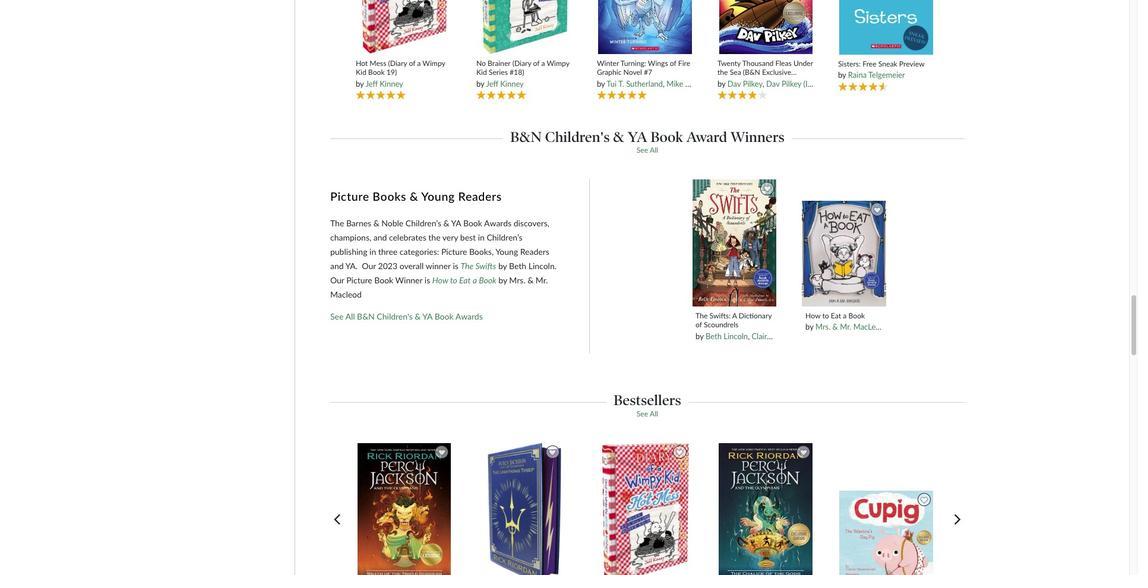 Task type: locate. For each thing, give the bounding box(es) containing it.
hot mess (diary of a wimpy kid book 19) link
[[356, 59, 453, 77]]

& down lincoln.
[[528, 275, 534, 285]]

0 horizontal spatial children's
[[406, 218, 442, 228]]

0 horizontal spatial wimpy
[[423, 59, 445, 68]]

2 horizontal spatial ,
[[763, 79, 765, 88]]

and
[[374, 232, 387, 242], [330, 261, 344, 271]]

how down winner
[[433, 275, 448, 285]]

0 vertical spatial see
[[637, 145, 649, 154]]

&
[[614, 128, 625, 145], [410, 190, 419, 203], [374, 218, 380, 228], [444, 218, 450, 228], [528, 275, 534, 285], [415, 311, 421, 321], [833, 322, 839, 332]]

, left claire
[[748, 331, 750, 341]]

book down mess
[[368, 68, 385, 77]]

kinney for no brainer (diary of a wimpy kid series #18) by jeff kinney
[[501, 79, 524, 88]]

sisters: free sneak preview by raina telgemeier
[[839, 59, 925, 80]]

beth inside the swifts: a dictionary of scoundrels by beth lincoln , claire powell (illustrator)
[[706, 331, 722, 341]]

see inside bestsellers see all
[[637, 409, 649, 418]]

jeff kinney link down #18)
[[486, 79, 524, 88]]

scoundrels
[[704, 321, 739, 330]]

a
[[417, 59, 421, 68], [542, 59, 545, 68], [473, 275, 477, 285], [844, 312, 847, 320]]

2 jeff kinney link from the left
[[486, 79, 524, 88]]

1 pilkey from the left
[[743, 79, 763, 88]]

our
[[362, 261, 376, 271], [330, 275, 345, 285]]

of left fire
[[670, 59, 677, 68]]

1 horizontal spatial (diary
[[513, 59, 532, 68]]

0 horizontal spatial to
[[450, 275, 458, 285]]

1 see all link from the top
[[637, 145, 658, 154]]

0 vertical spatial eat
[[459, 275, 471, 285]]

ya inside b&n children's & ya book award winners see all
[[628, 128, 648, 145]]

& left noble
[[374, 218, 380, 228]]

1 horizontal spatial b&n
[[510, 128, 542, 145]]

1 vertical spatial how
[[806, 312, 821, 320]]

1 horizontal spatial readers
[[520, 246, 550, 257]]

how up claire powell (illustrator) link
[[806, 312, 821, 320]]

b&n
[[510, 128, 542, 145], [357, 311, 375, 321]]

1 vertical spatial ya
[[451, 218, 461, 228]]

1 jeff from the left
[[366, 79, 378, 88]]

1 horizontal spatial is
[[453, 261, 459, 271]]

kinney down 19)
[[380, 79, 403, 88]]

& right books
[[410, 190, 419, 203]]

series down the brainer
[[489, 68, 508, 77]]

1 horizontal spatial eat
[[831, 312, 842, 320]]

0 vertical spatial young
[[421, 190, 455, 203]]

, inside winter turning: wings of fire graphic novel #7 by tui t. sutherland , mike holmes (illustrator)
[[663, 79, 665, 88]]

1 vertical spatial the
[[429, 232, 441, 242]]

see all link
[[637, 145, 658, 154], [637, 409, 658, 418]]

to for how to eat a book
[[450, 275, 458, 285]]

series
[[489, 68, 508, 77], [777, 77, 796, 86]]

children's inside b&n children's & ya book award winners see all
[[545, 128, 610, 145]]

0 vertical spatial ya
[[628, 128, 648, 145]]

jeff down the brainer
[[486, 79, 499, 88]]

19)
[[387, 68, 397, 77]]

1 horizontal spatial to
[[823, 312, 829, 320]]

, left mike
[[663, 79, 665, 88]]

picture books & young readers
[[330, 190, 502, 203]]

picture up macleod
[[347, 275, 372, 285]]

kid for no brainer (diary of a wimpy kid series #18) by jeff kinney
[[477, 68, 487, 77]]

picture up barnes on the top of the page
[[330, 190, 370, 203]]

of inside "no brainer (diary of a wimpy kid series #18) by jeff kinney"
[[533, 59, 540, 68]]

awards
[[484, 218, 512, 228], [456, 311, 483, 321]]

0 vertical spatial children's
[[406, 218, 442, 228]]

0 horizontal spatial how to eat a book link
[[433, 275, 497, 285]]

(dog
[[744, 77, 759, 86]]

1 horizontal spatial jeff kinney link
[[486, 79, 524, 88]]

1 vertical spatial see all link
[[637, 409, 658, 418]]

book inside b&n children's & ya book award winners see all
[[651, 128, 683, 145]]

sea
[[730, 68, 742, 77]]

wimpy down no brainer (diary of a wimpy kid series #18) image
[[547, 59, 570, 68]]

(diary up #18)
[[513, 59, 532, 68]]

book down 2023 on the top left
[[375, 275, 394, 285]]

the down the twenty
[[718, 68, 728, 77]]

beth down scoundrels
[[706, 331, 722, 341]]

0 vertical spatial see all link
[[637, 145, 658, 154]]

0 horizontal spatial kid
[[356, 68, 367, 77]]

champions,
[[330, 232, 372, 242]]

by right "powell"
[[806, 322, 814, 332]]

0 horizontal spatial readers
[[459, 190, 502, 203]]

1 horizontal spatial young
[[496, 246, 518, 257]]

& inside by mrs. & mr. macleod
[[528, 275, 534, 285]]

young right books,
[[496, 246, 518, 257]]

of right mess
[[409, 59, 416, 68]]

1 vertical spatial our
[[330, 275, 345, 285]]

0 horizontal spatial ya
[[423, 311, 433, 321]]

0 horizontal spatial mr.
[[536, 275, 548, 285]]

1 vertical spatial beth
[[706, 331, 722, 341]]

under
[[794, 59, 814, 68]]

is up how to eat a book
[[453, 261, 459, 271]]

young inside the barnes & noble children's & ya book awards discovers, champions, and celebrates the very best in children's publishing in three categories: picture books, young readers and ya.  our 2023 overall winner is
[[496, 246, 518, 257]]

2 vertical spatial see
[[637, 409, 649, 418]]

wimpy left no
[[423, 59, 445, 68]]

0 horizontal spatial our
[[330, 275, 345, 285]]

1 horizontal spatial beth
[[706, 331, 722, 341]]

how for how to eat a book
[[433, 275, 448, 285]]

(illustrator) inside winter turning: wings of fire graphic novel #7 by tui t. sutherland , mike holmes (illustrator)
[[713, 79, 750, 88]]

series inside "no brainer (diary of a wimpy kid series #18) by jeff kinney"
[[489, 68, 508, 77]]

kid inside hot mess (diary of a wimpy kid book 19) by jeff kinney
[[356, 68, 367, 77]]

by down no
[[477, 79, 485, 88]]

wimpy for no brainer (diary of a wimpy kid series #18) by jeff kinney
[[547, 59, 570, 68]]

eat inside the how to eat a book by mrs. & mr. macleod
[[831, 312, 842, 320]]

1 horizontal spatial dav
[[767, 79, 780, 88]]

beth left lincoln.
[[509, 261, 527, 271]]

1 vertical spatial see
[[330, 311, 344, 321]]

by right how to eat a book
[[499, 275, 507, 285]]

(illustrator) right "powell"
[[798, 331, 835, 341]]

of inside winter turning: wings of fire graphic novel #7 by tui t. sutherland , mike holmes (illustrator)
[[670, 59, 677, 68]]

(illustrator) down sea
[[713, 79, 750, 88]]

0 vertical spatial awards
[[484, 218, 512, 228]]

2 kinney from the left
[[501, 79, 524, 88]]

our up macleod
[[330, 275, 345, 285]]

twenty thousand fleas under the sea (b&n exclusive edition) (dog man series #11) link
[[718, 59, 815, 86]]

jeff down mess
[[366, 79, 378, 88]]

0 horizontal spatial dav
[[728, 79, 741, 88]]

how to eat a book link down the swifts link
[[433, 275, 497, 285]]

winner
[[396, 275, 423, 285]]

0 vertical spatial beth
[[509, 261, 527, 271]]

the left "very"
[[429, 232, 441, 242]]

see all b&n children's & ya book awards
[[330, 311, 483, 321]]

1 horizontal spatial mrs.
[[816, 322, 831, 332]]

1 vertical spatial young
[[496, 246, 518, 257]]

mrs.
[[510, 275, 526, 285], [816, 322, 831, 332]]

& inside the how to eat a book by mrs. & mr. macleod
[[833, 322, 839, 332]]

kinney inside "no brainer (diary of a wimpy kid series #18) by jeff kinney"
[[501, 79, 524, 88]]

sisters: free sneak preview link
[[839, 59, 935, 68]]

1 horizontal spatial the
[[461, 261, 474, 271]]

0 horizontal spatial jeff kinney link
[[366, 79, 403, 88]]

jeff inside "no brainer (diary of a wimpy kid series #18) by jeff kinney"
[[486, 79, 499, 88]]

book up best
[[464, 218, 483, 228]]

the swifts link
[[461, 261, 496, 271]]

how to eat a book link up mrs. & mr. macleod link
[[806, 312, 883, 321]]

jeff kinney link down 19)
[[366, 79, 403, 88]]

book
[[368, 68, 385, 77], [651, 128, 683, 145], [464, 218, 483, 228], [375, 275, 394, 285], [479, 275, 497, 285], [435, 311, 454, 321], [849, 312, 866, 320]]

eat for how to eat a book
[[459, 275, 471, 285]]

0 horizontal spatial eat
[[459, 275, 471, 285]]

eat
[[459, 275, 471, 285], [831, 312, 842, 320]]

0 horizontal spatial the
[[330, 218, 344, 228]]

(diary up 19)
[[388, 59, 407, 68]]

2 horizontal spatial ya
[[628, 128, 648, 145]]

0 horizontal spatial (diary
[[388, 59, 407, 68]]

hot mess (diary of a wimpy kid book 19) image
[[360, 0, 448, 55], [601, 443, 690, 575]]

the inside the barnes & noble children's & ya book awards discovers, champions, and celebrates the very best in children's publishing in three categories: picture books, young readers and ya.  our 2023 overall winner is
[[330, 218, 344, 228]]

kid inside "no brainer (diary of a wimpy kid series #18) by jeff kinney"
[[477, 68, 487, 77]]

the for the swifts
[[461, 261, 474, 271]]

1 wimpy from the left
[[423, 59, 445, 68]]

the up how to eat a book
[[461, 261, 474, 271]]

1 jeff kinney link from the left
[[366, 79, 403, 88]]

the swifts
[[461, 261, 496, 271]]

1 horizontal spatial series
[[777, 77, 796, 86]]

2 see all link from the top
[[637, 409, 658, 418]]

graphic
[[597, 68, 622, 77]]

the swifts: a dictionary of scoundrels image
[[692, 179, 777, 307]]

see all b&n children's & ya book awards link
[[330, 311, 483, 321]]

1 kid from the left
[[356, 68, 367, 77]]

by down the sisters:
[[839, 70, 847, 80]]

beth inside by beth lincoln. our picture book winner is
[[509, 261, 527, 271]]

eat down the swifts link
[[459, 275, 471, 285]]

noble
[[382, 218, 404, 228]]

2 kid from the left
[[477, 68, 487, 77]]

children's up celebrates
[[406, 218, 442, 228]]

book up mrs. & mr. macleod link
[[849, 312, 866, 320]]

kid down no
[[477, 68, 487, 77]]

kid down hot
[[356, 68, 367, 77]]

awards down how to eat a book
[[456, 311, 483, 321]]

1 vertical spatial to
[[823, 312, 829, 320]]

1 (diary from the left
[[388, 59, 407, 68]]

a right mess
[[417, 59, 421, 68]]

dav down exclusive
[[767, 79, 780, 88]]

overall
[[400, 261, 424, 271]]

kinney
[[380, 79, 403, 88], [501, 79, 524, 88]]

(diary
[[388, 59, 407, 68], [513, 59, 532, 68]]

how inside the how to eat a book by mrs. & mr. macleod
[[806, 312, 821, 320]]

jeff kinney link
[[366, 79, 403, 88], [486, 79, 524, 88]]

of
[[409, 59, 416, 68], [533, 59, 540, 68], [670, 59, 677, 68], [696, 321, 702, 330]]

picture
[[330, 190, 370, 203], [442, 246, 467, 257], [347, 275, 372, 285]]

how for how to eat a book by mrs. & mr. macleod
[[806, 312, 821, 320]]

book inside the how to eat a book by mrs. & mr. macleod
[[849, 312, 866, 320]]

1 vertical spatial mrs.
[[816, 322, 831, 332]]

, right (dog
[[763, 79, 765, 88]]

0 horizontal spatial jeff
[[366, 79, 378, 88]]

jeff kinney link for hot mess (diary of a wimpy kid book 19) by jeff kinney
[[366, 79, 403, 88]]

ya up "very"
[[451, 218, 461, 228]]

0 horizontal spatial how
[[433, 275, 448, 285]]

1 vertical spatial children's
[[377, 311, 413, 321]]

eat up mrs. & mr. macleod link
[[831, 312, 842, 320]]

0 horizontal spatial is
[[425, 275, 430, 285]]

wimpy
[[423, 59, 445, 68], [547, 59, 570, 68]]

by down hot
[[356, 79, 364, 88]]

0 horizontal spatial the
[[429, 232, 441, 242]]

& down 't.'
[[614, 128, 625, 145]]

ya down by mrs. & mr. macleod
[[423, 311, 433, 321]]

the left swifts: on the bottom right of the page
[[696, 312, 708, 320]]

jeff
[[366, 79, 378, 88], [486, 79, 499, 88]]

see
[[637, 145, 649, 154], [330, 311, 344, 321], [637, 409, 649, 418]]

(diary inside "no brainer (diary of a wimpy kid series #18) by jeff kinney"
[[513, 59, 532, 68]]

0 vertical spatial the
[[718, 68, 728, 77]]

1 horizontal spatial children's
[[545, 128, 610, 145]]

0 horizontal spatial kinney
[[380, 79, 403, 88]]

0 vertical spatial hot mess (diary of a wimpy kid book 19) image
[[360, 0, 448, 55]]

in
[[478, 232, 485, 242], [370, 246, 376, 257]]

to inside the how to eat a book by mrs. & mr. macleod
[[823, 312, 829, 320]]

all inside bestsellers see all
[[650, 409, 658, 418]]

how to eat a book link
[[433, 275, 497, 285], [806, 312, 883, 321]]

& left "macleod"
[[833, 322, 839, 332]]

(diary inside hot mess (diary of a wimpy kid book 19) by jeff kinney
[[388, 59, 407, 68]]

categories:
[[400, 246, 439, 257]]

1 vertical spatial and
[[330, 261, 344, 271]]

pilkey down the (b&n
[[743, 79, 763, 88]]

dav down sea
[[728, 79, 741, 88]]

see inside b&n children's & ya book award winners see all
[[637, 145, 649, 154]]

by inside the how to eat a book by mrs. & mr. macleod
[[806, 322, 814, 332]]

1 vertical spatial readers
[[520, 246, 550, 257]]

,
[[663, 79, 665, 88], [763, 79, 765, 88], [748, 331, 750, 341]]

and up 'three'
[[374, 232, 387, 242]]

of inside the swifts: a dictionary of scoundrels by beth lincoln , claire powell (illustrator)
[[696, 321, 702, 330]]

1 horizontal spatial pilkey
[[782, 79, 802, 88]]

b&n children's & ya book award winners see all
[[510, 128, 785, 154]]

1 vertical spatial hot mess (diary of a wimpy kid book 19) image
[[601, 443, 690, 575]]

1 horizontal spatial kinney
[[501, 79, 524, 88]]

0 horizontal spatial beth
[[509, 261, 527, 271]]

see all link for all
[[637, 409, 658, 418]]

how
[[433, 275, 448, 285], [806, 312, 821, 320]]

wimpy inside hot mess (diary of a wimpy kid book 19) by jeff kinney
[[423, 59, 445, 68]]

of left scoundrels
[[696, 321, 702, 330]]

readers up lincoln.
[[520, 246, 550, 257]]

0 horizontal spatial mrs.
[[510, 275, 526, 285]]

1 kinney from the left
[[380, 79, 403, 88]]

in left 'three'
[[370, 246, 376, 257]]

series inside twenty thousand fleas under the sea (b&n exclusive edition) (dog man series #11)
[[777, 77, 796, 86]]

0 vertical spatial and
[[374, 232, 387, 242]]

discovers,
[[514, 218, 550, 228]]

book down swifts on the top of the page
[[479, 275, 497, 285]]

dav pilkey link
[[728, 79, 763, 88]]

to up mrs. & mr. macleod link
[[823, 312, 829, 320]]

0 vertical spatial our
[[362, 261, 376, 271]]

to
[[450, 275, 458, 285], [823, 312, 829, 320]]

1 horizontal spatial mr.
[[840, 322, 852, 332]]

raina telgemeier link
[[849, 70, 906, 80]]

0 vertical spatial mr.
[[536, 275, 548, 285]]

pilkey
[[743, 79, 763, 88], [782, 79, 802, 88]]

jeff inside hot mess (diary of a wimpy kid book 19) by jeff kinney
[[366, 79, 378, 88]]

#7
[[644, 68, 653, 77]]

wimpy inside "no brainer (diary of a wimpy kid series #18) by jeff kinney"
[[547, 59, 570, 68]]

2 horizontal spatial the
[[696, 312, 708, 320]]

of for #18)
[[533, 59, 540, 68]]

0 vertical spatial mrs.
[[510, 275, 526, 285]]

1 horizontal spatial jeff
[[486, 79, 499, 88]]

0 vertical spatial children's
[[545, 128, 610, 145]]

sisters:
[[839, 59, 861, 68]]

by inside the swifts: a dictionary of scoundrels by beth lincoln , claire powell (illustrator)
[[696, 331, 704, 341]]

bestsellers see all
[[614, 392, 682, 418]]

children's up books,
[[487, 232, 523, 242]]

book left award
[[651, 128, 683, 145]]

and down publishing
[[330, 261, 344, 271]]

is down winner
[[425, 275, 430, 285]]

1 vertical spatial the
[[461, 261, 474, 271]]

mr.
[[536, 275, 548, 285], [840, 322, 852, 332]]

winners
[[731, 128, 785, 145]]

1 vertical spatial picture
[[442, 246, 467, 257]]

mr. left "macleod"
[[840, 322, 852, 332]]

2 jeff from the left
[[486, 79, 499, 88]]

mr. down lincoln.
[[536, 275, 548, 285]]

all inside b&n children's & ya book award winners see all
[[650, 145, 658, 154]]

free
[[863, 59, 877, 68]]

telgemeier
[[869, 70, 906, 80]]

2 wimpy from the left
[[547, 59, 570, 68]]

1 horizontal spatial awards
[[484, 218, 512, 228]]

0 horizontal spatial and
[[330, 261, 344, 271]]

0 horizontal spatial pilkey
[[743, 79, 763, 88]]

celebrates
[[389, 232, 427, 242]]

2 (diary from the left
[[513, 59, 532, 68]]

1 horizontal spatial the
[[718, 68, 728, 77]]

by right swifts on the top of the page
[[499, 261, 507, 271]]

1 horizontal spatial kid
[[477, 68, 487, 77]]

picture inside the barnes & noble children's & ya book awards discovers, champions, and celebrates the very best in children's publishing in three categories: picture books, young readers and ya.  our 2023 overall winner is
[[442, 246, 467, 257]]

kinney down #18)
[[501, 79, 524, 88]]

by inside "no brainer (diary of a wimpy kid series #18) by jeff kinney"
[[477, 79, 485, 88]]

kinney inside hot mess (diary of a wimpy kid book 19) by jeff kinney
[[380, 79, 403, 88]]

by left tui on the top of page
[[597, 79, 605, 88]]

our left 2023 on the top left
[[362, 261, 376, 271]]

awards up books,
[[484, 218, 512, 228]]

0 vertical spatial b&n
[[510, 128, 542, 145]]

readers inside the barnes & noble children's & ya book awards discovers, champions, and celebrates the very best in children's publishing in three categories: picture books, young readers and ya.  our 2023 overall winner is
[[520, 246, 550, 257]]

is inside by beth lincoln. our picture book winner is
[[425, 275, 430, 285]]

of inside hot mess (diary of a wimpy kid book 19) by jeff kinney
[[409, 59, 416, 68]]

awards inside the barnes & noble children's & ya book awards discovers, champions, and celebrates the very best in children's publishing in three categories: picture books, young readers and ya.  our 2023 overall winner is
[[484, 218, 512, 228]]

0 vertical spatial to
[[450, 275, 458, 285]]

2 vertical spatial all
[[650, 409, 658, 418]]

a down no brainer (diary of a wimpy kid series #18) image
[[542, 59, 545, 68]]

pilkey down exclusive
[[782, 79, 802, 88]]

by inside by beth lincoln. our picture book winner is
[[499, 261, 507, 271]]

to down winner
[[450, 275, 458, 285]]

mr. inside the how to eat a book by mrs. & mr. macleod
[[840, 322, 852, 332]]

kid
[[356, 68, 367, 77], [477, 68, 487, 77]]

publishing
[[330, 246, 368, 257]]

& down by mrs. & mr. macleod
[[415, 311, 421, 321]]

no brainer (diary of a wimpy kid series #18) image
[[481, 0, 569, 55]]

of right the brainer
[[533, 59, 540, 68]]

readers up best
[[459, 190, 502, 203]]

children's
[[545, 128, 610, 145], [377, 311, 413, 321]]

1 horizontal spatial children's
[[487, 232, 523, 242]]

in right best
[[478, 232, 485, 242]]

a inside "no brainer (diary of a wimpy kid series #18) by jeff kinney"
[[542, 59, 545, 68]]

1 vertical spatial mr.
[[840, 322, 852, 332]]

a inside hot mess (diary of a wimpy kid book 19) by jeff kinney
[[417, 59, 421, 68]]

by left beth lincoln link
[[696, 331, 704, 341]]

the
[[718, 68, 728, 77], [429, 232, 441, 242]]

1 vertical spatial awards
[[456, 311, 483, 321]]

the up champions,
[[330, 218, 344, 228]]

series down exclusive
[[777, 77, 796, 86]]

claire
[[752, 331, 771, 341]]

ya down tui t. sutherland 'link'
[[628, 128, 648, 145]]

1 horizontal spatial how
[[806, 312, 821, 320]]

young up "very"
[[421, 190, 455, 203]]

a up mrs. & mr. macleod link
[[844, 312, 847, 320]]

2 vertical spatial picture
[[347, 275, 372, 285]]

1 horizontal spatial in
[[478, 232, 485, 242]]

0 horizontal spatial in
[[370, 246, 376, 257]]

picture down "very"
[[442, 246, 467, 257]]



Task type: vqa. For each thing, say whether or not it's contained in the screenshot.


Task type: describe. For each thing, give the bounding box(es) containing it.
twenty thousand fleas under the sea (b&n exclusive edition) (dog man series #11)
[[718, 59, 814, 86]]

powell
[[773, 331, 796, 341]]

raina
[[849, 70, 867, 80]]

to for how to eat a book by mrs. & mr. macleod
[[823, 312, 829, 320]]

0 vertical spatial readers
[[459, 190, 502, 203]]

1 horizontal spatial and
[[374, 232, 387, 242]]

kid for hot mess (diary of a wimpy kid book 19) by jeff kinney
[[356, 68, 367, 77]]

lincoln
[[724, 331, 748, 341]]

dav pilkey (illustrator) link
[[767, 79, 841, 88]]

mike holmes (illustrator) link
[[667, 79, 750, 88]]

is inside the barnes & noble children's & ya book awards discovers, champions, and celebrates the very best in children's publishing in three categories: picture books, young readers and ya.  our 2023 overall winner is
[[453, 261, 459, 271]]

wrath of the triple goddess (b&n exclusive edition) (percy jackson and the olympians) image
[[357, 443, 452, 575]]

the inside twenty thousand fleas under the sea (b&n exclusive edition) (dog man series #11)
[[718, 68, 728, 77]]

holmes
[[686, 79, 711, 88]]

see all link for &
[[637, 145, 658, 154]]

(diary for hot mess (diary of a wimpy kid book 19) by jeff kinney
[[388, 59, 407, 68]]

of for 19)
[[409, 59, 416, 68]]

jeff kinney link for no brainer (diary of a wimpy kid series #18) by jeff kinney
[[486, 79, 524, 88]]

fire
[[679, 59, 691, 68]]

a down the swifts
[[473, 275, 477, 285]]

winter turning: wings of fire graphic novel #7 by tui t. sutherland , mike holmes (illustrator)
[[597, 59, 750, 88]]

turning:
[[621, 59, 647, 68]]

twenty thousand fleas under the sea (b&n exclusive edition) (dog man series #11) image
[[719, 0, 814, 55]]

book down by mrs. & mr. macleod
[[435, 311, 454, 321]]

sutherland
[[626, 79, 663, 88]]

kinney for hot mess (diary of a wimpy kid book 19) by jeff kinney
[[380, 79, 403, 88]]

by mrs. & mr. macleod
[[330, 275, 548, 299]]

exclusive
[[763, 68, 792, 77]]

preview
[[900, 59, 925, 68]]

the inside the barnes & noble children's & ya book awards discovers, champions, and celebrates the very best in children's publishing in three categories: picture books, young readers and ya.  our 2023 overall winner is
[[429, 232, 441, 242]]

wimpy for hot mess (diary of a wimpy kid book 19) by jeff kinney
[[423, 59, 445, 68]]

the swifts: a dictionary of scoundrels link
[[696, 312, 774, 330]]

our inside the barnes & noble children's & ya book awards discovers, champions, and celebrates the very best in children's publishing in three categories: picture books, young readers and ya.  our 2023 overall winner is
[[362, 261, 376, 271]]

beth lincoln link
[[706, 331, 748, 341]]

bestsellers
[[614, 392, 682, 409]]

mrs. inside the how to eat a book by mrs. & mr. macleod
[[816, 322, 831, 332]]

, inside the swifts: a dictionary of scoundrels by beth lincoln , claire powell (illustrator)
[[748, 331, 750, 341]]

macleod
[[330, 289, 362, 299]]

1 vertical spatial all
[[346, 311, 355, 321]]

books,
[[469, 246, 494, 257]]

percy jackson and the olympians the lightning thief deluxe collector's edition image
[[487, 443, 562, 575]]

mr. inside by mrs. & mr. macleod
[[536, 275, 548, 285]]

how to eat a book by mrs. & mr. macleod
[[806, 312, 885, 332]]

how to eat a book image
[[802, 200, 888, 307]]

1 horizontal spatial hot mess (diary of a wimpy kid book 19) image
[[601, 443, 690, 575]]

mrs. inside by mrs. & mr. macleod
[[510, 275, 526, 285]]

swifts:
[[710, 312, 731, 320]]

award
[[687, 128, 727, 145]]

1 dav from the left
[[728, 79, 741, 88]]

book inside the barnes & noble children's & ya book awards discovers, champions, and celebrates the very best in children's publishing in three categories: picture books, young readers and ya.  our 2023 overall winner is
[[464, 218, 483, 228]]

claire powell (illustrator) link
[[752, 331, 835, 341]]

jeff for hot mess (diary of a wimpy kid book 19) by jeff kinney
[[366, 79, 378, 88]]

1 vertical spatial children's
[[487, 232, 523, 242]]

dictionary
[[739, 312, 772, 320]]

three
[[378, 246, 398, 257]]

winter
[[597, 59, 619, 68]]

0 vertical spatial in
[[478, 232, 485, 242]]

lincoln.
[[529, 261, 557, 271]]

(b&n
[[743, 68, 761, 77]]

& inside b&n children's & ya book award winners see all
[[614, 128, 625, 145]]

(illustrator) down under on the right top
[[804, 79, 841, 88]]

hot mess (diary of a wimpy kid book 19) by jeff kinney
[[356, 59, 445, 88]]

picture inside by beth lincoln. our picture book winner is
[[347, 275, 372, 285]]

(diary for no brainer (diary of a wimpy kid series #18) by jeff kinney
[[513, 59, 532, 68]]

mrs. & mr. macleod link
[[816, 322, 885, 332]]

no brainer (diary of a wimpy kid series #18) by jeff kinney
[[477, 59, 570, 88]]

winter turning: wings of fire graphic novel #7 image
[[598, 0, 693, 55]]

the barnes & noble children's & ya book awards discovers, champions, and celebrates the very best in children's publishing in three categories: picture books, young readers and ya.  our 2023 overall winner is
[[330, 218, 550, 271]]

our inside by beth lincoln. our picture book winner is
[[330, 275, 345, 285]]

books
[[373, 190, 407, 203]]

tui t. sutherland link
[[607, 79, 663, 88]]

edition)
[[718, 77, 742, 86]]

by inside by mrs. & mr. macleod
[[499, 275, 507, 285]]

the inside the swifts: a dictionary of scoundrels by beth lincoln , claire powell (illustrator)
[[696, 312, 708, 320]]

how to eat a book
[[433, 275, 497, 285]]

by inside winter turning: wings of fire graphic novel #7 by tui t. sutherland , mike holmes (illustrator)
[[597, 79, 605, 88]]

novel
[[624, 68, 642, 77]]

book inside hot mess (diary of a wimpy kid book 19) by jeff kinney
[[368, 68, 385, 77]]

sneak
[[879, 59, 898, 68]]

1 vertical spatial b&n
[[357, 311, 375, 321]]

#11)
[[798, 77, 813, 86]]

hot
[[356, 59, 368, 68]]

twenty
[[718, 59, 741, 68]]

winter turning: wings of fire graphic novel #7 link
[[597, 59, 694, 77]]

jeff for no brainer (diary of a wimpy kid series #18) by jeff kinney
[[486, 79, 499, 88]]

wings
[[648, 59, 668, 68]]

0 horizontal spatial young
[[421, 190, 455, 203]]

2 pilkey from the left
[[782, 79, 802, 88]]

2023
[[378, 261, 398, 271]]

by beth lincoln. our picture book winner is
[[330, 261, 559, 285]]

1 vertical spatial in
[[370, 246, 376, 257]]

book inside by beth lincoln. our picture book winner is
[[375, 275, 394, 285]]

swifts
[[476, 261, 496, 271]]

by inside "sisters: free sneak preview by raina telgemeier"
[[839, 70, 847, 80]]

t.
[[619, 79, 625, 88]]

by inside hot mess (diary of a wimpy kid book 19) by jeff kinney
[[356, 79, 364, 88]]

thousand
[[743, 59, 774, 68]]

eat for how to eat a book by mrs. & mr. macleod
[[831, 312, 842, 320]]

(illustrator) inside the swifts: a dictionary of scoundrels by beth lincoln , claire powell (illustrator)
[[798, 331, 835, 341]]

by down the twenty
[[718, 79, 726, 88]]

the chalice of the gods (b&n exclusive edition) (percy jackson and the olympians series #6) image
[[719, 443, 814, 575]]

brainer
[[488, 59, 511, 68]]

the for the barnes & noble children's & ya book awards discovers, champions, and celebrates the very best in children's publishing in three categories: picture books, young readers and ya.  our 2023 overall winner is
[[330, 218, 344, 228]]

of for by
[[670, 59, 677, 68]]

1 horizontal spatial how to eat a book link
[[806, 312, 883, 321]]

2 dav from the left
[[767, 79, 780, 88]]

0 horizontal spatial awards
[[456, 311, 483, 321]]

2 vertical spatial ya
[[423, 311, 433, 321]]

mike
[[667, 79, 684, 88]]

tui
[[607, 79, 617, 88]]

winner
[[426, 261, 451, 271]]

mess
[[370, 59, 387, 68]]

the swifts: a dictionary of scoundrels by beth lincoln , claire powell (illustrator)
[[696, 312, 835, 341]]

ya inside the barnes & noble children's & ya book awards discovers, champions, and celebrates the very best in children's publishing in three categories: picture books, young readers and ya.  our 2023 overall winner is
[[451, 218, 461, 228]]

#18)
[[510, 68, 524, 77]]

macleod
[[854, 322, 885, 332]]

cupig: the valentine's day pig (b&n exclusive edition) image
[[839, 490, 934, 575]]

fleas
[[776, 59, 792, 68]]

no
[[477, 59, 486, 68]]

barnes
[[346, 218, 372, 228]]

very
[[443, 232, 458, 242]]

by dav pilkey , dav pilkey (illustrator)
[[718, 79, 841, 88]]

no brainer (diary of a wimpy kid series #18) link
[[477, 59, 573, 77]]

best
[[460, 232, 476, 242]]

0 horizontal spatial children's
[[377, 311, 413, 321]]

& up "very"
[[444, 218, 450, 228]]

man
[[761, 77, 775, 86]]

sisters: free sneak preview image
[[839, 0, 934, 55]]

0 vertical spatial picture
[[330, 190, 370, 203]]

b&n inside b&n children's & ya book award winners see all
[[510, 128, 542, 145]]

a inside the how to eat a book by mrs. & mr. macleod
[[844, 312, 847, 320]]

a
[[733, 312, 737, 320]]



